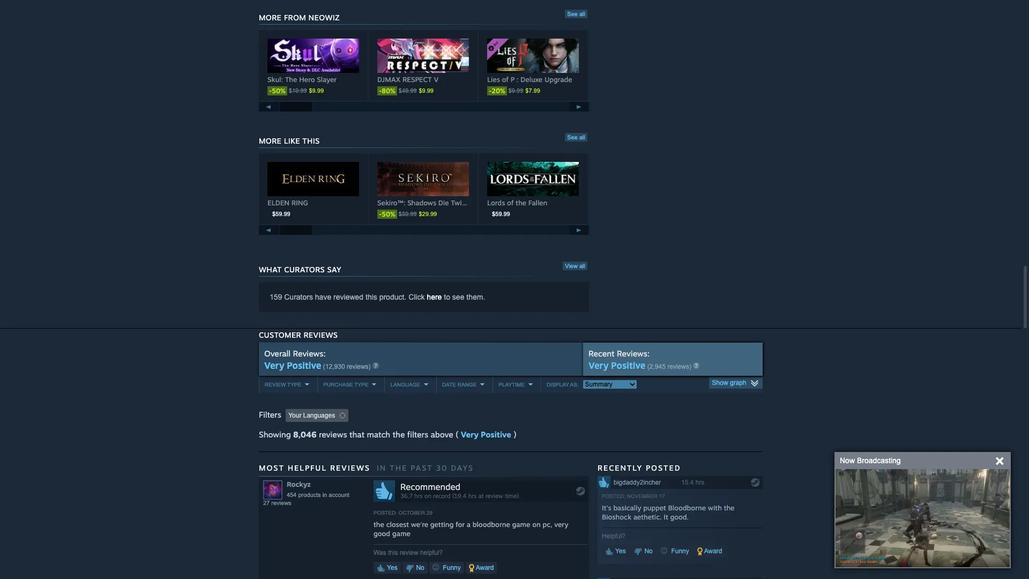 Task type: locate. For each thing, give the bounding box(es) containing it.
review left helpful?
[[400, 549, 419, 556]]

2 reviews: from the left
[[617, 348, 650, 359]]

1 type from the left
[[287, 382, 301, 388]]

1 vertical spatial no
[[415, 564, 425, 572]]

1 curators from the top
[[284, 265, 325, 274]]

1 more from the top
[[259, 13, 282, 22]]

1 vertical spatial of
[[507, 198, 514, 207]]

1 horizontal spatial award
[[703, 547, 723, 555]]

reviews) for recent reviews:
[[668, 363, 692, 370]]

$59.99 down lords
[[492, 211, 510, 217]]

product.
[[379, 293, 407, 301]]

0 horizontal spatial 50%
[[272, 87, 286, 95]]

1 reviews: from the left
[[293, 348, 326, 359]]

$9.99 inside lies of p : deluxe upgrade -20% $9.99 $7.99
[[509, 88, 524, 94]]

0 vertical spatial curators
[[284, 265, 325, 274]]

- inside skul: the hero slayer -50% $19.99 $9.99
[[269, 87, 272, 95]]

2 more from the top
[[259, 136, 282, 145]]

customer reviews
[[259, 330, 338, 339]]

respect
[[403, 75, 432, 84]]

reviews: for overall reviews:
[[293, 348, 326, 359]]

the inside the posted: october 29 the closest we're getting for a bloodborne game on pc, very good game
[[374, 520, 384, 529]]

1 vertical spatial see
[[568, 134, 578, 140]]

this for like
[[303, 136, 320, 145]]

0 vertical spatial review
[[486, 492, 503, 500]]

reviews
[[304, 330, 338, 339], [319, 429, 347, 440], [271, 500, 292, 506]]

1 horizontal spatial no
[[643, 547, 653, 555]]

reviews) inside overall reviews: very positive (12,930 reviews)
[[347, 363, 371, 370]]

1 vertical spatial this
[[366, 293, 377, 301]]

2 $59.99 from the left
[[399, 211, 417, 217]]

1 horizontal spatial funny link
[[658, 545, 693, 557]]

- inside djmax respect v -80% $49.99 $9.99
[[379, 87, 382, 95]]

50% inside skul: the hero slayer -50% $19.99 $9.99
[[272, 87, 286, 95]]

$19.99
[[289, 88, 307, 94]]

see inside see all more from neowiz
[[568, 11, 578, 17]]

0 horizontal spatial funny
[[441, 564, 461, 572]]

0 vertical spatial see all link
[[565, 10, 588, 18]]

reviews down the 454
[[271, 500, 292, 506]]

0 horizontal spatial type
[[287, 382, 301, 388]]

very down 'overall' on the left bottom of page
[[264, 360, 285, 371]]

2 vertical spatial this
[[388, 549, 398, 556]]

1 vertical spatial curators
[[284, 293, 313, 301]]

0 horizontal spatial no link
[[403, 562, 428, 574]]

this for reviewed
[[366, 293, 377, 301]]

no down was this review helpful? at the bottom left
[[415, 564, 425, 572]]

very
[[264, 360, 285, 371], [589, 360, 609, 371], [461, 429, 479, 440]]

see
[[568, 11, 578, 17], [568, 134, 578, 140]]

reviews: inside overall reviews: very positive (12,930 reviews)
[[293, 348, 326, 359]]

:
[[517, 75, 519, 84]]

curators right "159"
[[284, 293, 313, 301]]

getting
[[430, 520, 454, 529]]

0 vertical spatial no
[[643, 547, 653, 555]]

see inside see all more like this
[[568, 134, 578, 140]]

date range
[[442, 382, 477, 388]]

october
[[399, 510, 425, 516]]

30
[[436, 463, 448, 472]]

on left pc,
[[533, 520, 541, 529]]

0 horizontal spatial reviews:
[[293, 348, 326, 359]]

1 horizontal spatial game
[[512, 520, 531, 529]]

more left from
[[259, 13, 282, 22]]

funny for was this review helpful?
[[441, 564, 461, 572]]

on inside recommended 36.7 hrs on record            (19.4 hrs at review time)
[[425, 492, 432, 500]]

have
[[315, 293, 332, 301]]

1 vertical spatial review
[[400, 549, 419, 556]]

0 horizontal spatial yes link
[[374, 562, 401, 574]]

now broadcasting
[[840, 456, 901, 465]]

0 vertical spatial game
[[512, 520, 531, 529]]

1 vertical spatial on
[[533, 520, 541, 529]]

past
[[411, 463, 433, 472]]

0 horizontal spatial yes
[[386, 564, 398, 572]]

this right like
[[303, 136, 320, 145]]

1 vertical spatial award
[[475, 564, 494, 572]]

rockyz link
[[287, 480, 311, 488]]

1 horizontal spatial award link
[[695, 545, 726, 557]]

- down skul: on the left top of page
[[269, 87, 272, 95]]

1 horizontal spatial this
[[366, 293, 377, 301]]

very down the 'recent'
[[589, 360, 609, 371]]

positive left )
[[481, 429, 512, 440]]

type right review
[[287, 382, 301, 388]]

1 horizontal spatial yes
[[614, 547, 626, 555]]

reviews) right (2,945
[[668, 363, 692, 370]]

posted: november 17 it's basically puppet bloodborne with the bioshock aethetic. it good.
[[602, 493, 735, 521]]

hrs right 15.4
[[696, 479, 705, 486]]

1 $9.99 from the left
[[309, 88, 324, 94]]

curators
[[284, 265, 325, 274], [284, 293, 313, 301]]

of inside lies of p : deluxe upgrade -20% $9.99 $7.99
[[502, 75, 509, 84]]

rockyz 454 products in account 27 reviews
[[263, 480, 350, 506]]

the up good
[[374, 520, 384, 529]]

goty
[[477, 198, 495, 207]]

1 see all link from the top
[[565, 10, 588, 18]]

date
[[442, 382, 456, 388]]

0 horizontal spatial on
[[425, 492, 432, 500]]

1 horizontal spatial funny
[[670, 547, 690, 555]]

all inside see all more from neowiz
[[580, 11, 586, 17]]

0 horizontal spatial $59.99
[[272, 211, 290, 217]]

0 horizontal spatial reviews)
[[347, 363, 371, 370]]

of inside lords of the fallen $59.99
[[507, 198, 514, 207]]

of right lords
[[507, 198, 514, 207]]

award link down bloodborne
[[466, 562, 497, 574]]

very right (
[[461, 429, 479, 440]]

- down 'lies'
[[489, 87, 492, 95]]

$9.99 inside skul: the hero slayer -50% $19.99 $9.99
[[309, 88, 324, 94]]

see all link for more from neowiz
[[565, 10, 588, 18]]

no link for helpful?
[[631, 545, 656, 557]]

elden
[[268, 198, 290, 207]]

game
[[512, 520, 531, 529], [392, 529, 411, 538]]

$59.99 inside lords of the fallen $59.99
[[492, 211, 510, 217]]

reviews: down customer reviews
[[293, 348, 326, 359]]

1 vertical spatial see all link
[[565, 133, 588, 141]]

award link for was this review helpful?
[[466, 562, 497, 574]]

(
[[456, 429, 459, 440]]

1 vertical spatial funny link
[[430, 562, 464, 574]]

no link down aethetic.
[[631, 545, 656, 557]]

2 vertical spatial reviews
[[271, 500, 292, 506]]

reviews)
[[347, 363, 371, 370], [668, 363, 692, 370]]

funny link down good.
[[658, 545, 693, 557]]

on left "record"
[[425, 492, 432, 500]]

ring
[[292, 198, 308, 207]]

2 see from the top
[[568, 134, 578, 140]]

reviews: inside "recent reviews: very positive (2,945 reviews)"
[[617, 348, 650, 359]]

yes link
[[602, 545, 629, 557], [374, 562, 401, 574]]

positive inside overall reviews: very positive (12,930 reviews)
[[287, 360, 321, 371]]

1 horizontal spatial $59.99
[[399, 211, 417, 217]]

1 vertical spatial more
[[259, 136, 282, 145]]

at
[[479, 492, 484, 500]]

1 horizontal spatial $9.99
[[419, 88, 434, 94]]

1 vertical spatial all
[[580, 134, 586, 140]]

1 see from the top
[[568, 11, 578, 17]]

1 horizontal spatial on
[[533, 520, 541, 529]]

with
[[708, 503, 722, 512]]

2 all from the top
[[580, 134, 586, 140]]

purchase
[[323, 382, 353, 388]]

the right in
[[390, 463, 408, 472]]

this right the was in the left bottom of the page
[[388, 549, 398, 556]]

very inside overall reviews: very positive (12,930 reviews)
[[264, 360, 285, 371]]

posted: up closest
[[374, 510, 397, 516]]

1 horizontal spatial reviews:
[[617, 348, 650, 359]]

1 vertical spatial funny
[[441, 564, 461, 572]]

in
[[377, 463, 387, 472]]

very inside "recent reviews: very positive (2,945 reviews)"
[[589, 360, 609, 371]]

1 horizontal spatial positive
[[481, 429, 512, 440]]

more inside see all more from neowiz
[[259, 13, 282, 22]]

yes link for was this review helpful?
[[374, 562, 401, 574]]

2 reviews) from the left
[[668, 363, 692, 370]]

1 horizontal spatial 50%
[[382, 210, 396, 218]]

454
[[287, 492, 297, 498]]

0 vertical spatial yes
[[614, 547, 626, 555]]

reviews down the languages on the bottom left of the page
[[319, 429, 347, 440]]

50% down skul: on the left top of page
[[272, 87, 286, 95]]

hrs
[[696, 479, 705, 486], [415, 492, 423, 500], [469, 492, 477, 500]]

funny link for helpful?
[[658, 545, 693, 557]]

no
[[643, 547, 653, 555], [415, 564, 425, 572]]

0 vertical spatial 50%
[[272, 87, 286, 95]]

all inside view all what curators say
[[580, 263, 586, 269]]

$9.99 down hero
[[309, 88, 324, 94]]

now
[[840, 456, 855, 465]]

posted:
[[602, 493, 626, 499], [374, 510, 397, 516]]

1 horizontal spatial posted:
[[602, 493, 626, 499]]

filters
[[407, 429, 429, 440]]

twice
[[451, 198, 470, 207]]

$9.99 down respect at the top of page
[[419, 88, 434, 94]]

this left product. at left bottom
[[366, 293, 377, 301]]

1 vertical spatial award link
[[466, 562, 497, 574]]

from
[[284, 13, 306, 22]]

50% down sekiro™:
[[382, 210, 396, 218]]

2 type from the left
[[355, 382, 369, 388]]

neowiz
[[309, 13, 340, 22]]

0 horizontal spatial positive
[[287, 360, 321, 371]]

2 horizontal spatial $9.99
[[509, 88, 524, 94]]

0 horizontal spatial award
[[475, 564, 494, 572]]

0 vertical spatial funny
[[670, 547, 690, 555]]

funny down good.
[[670, 547, 690, 555]]

yes link down helpful?
[[602, 545, 629, 557]]

1 horizontal spatial reviews)
[[668, 363, 692, 370]]

reviews: for recent reviews:
[[617, 348, 650, 359]]

0 horizontal spatial $9.99
[[309, 88, 324, 94]]

1 vertical spatial no link
[[403, 562, 428, 574]]

$59.99 down the elden
[[272, 211, 290, 217]]

recently
[[598, 463, 643, 472]]

1 vertical spatial reviews
[[319, 429, 347, 440]]

game down closest
[[392, 529, 411, 538]]

no link down was this review helpful? at the bottom left
[[403, 562, 428, 574]]

0 vertical spatial award link
[[695, 545, 726, 557]]

(12,930
[[323, 363, 345, 370]]

0 horizontal spatial game
[[392, 529, 411, 538]]

3 $9.99 from the left
[[509, 88, 524, 94]]

award link down with
[[695, 545, 726, 557]]

3 all from the top
[[580, 263, 586, 269]]

0 horizontal spatial review
[[400, 549, 419, 556]]

no link
[[631, 545, 656, 557], [403, 562, 428, 574]]

0 horizontal spatial very
[[264, 360, 285, 371]]

award for helpful?
[[703, 547, 723, 555]]

posted: up it's
[[602, 493, 626, 499]]

game left pc,
[[512, 520, 531, 529]]

range
[[458, 382, 477, 388]]

the right with
[[724, 503, 735, 512]]

see all more from neowiz
[[259, 11, 586, 22]]

1 horizontal spatial type
[[355, 382, 369, 388]]

3 $59.99 from the left
[[492, 211, 510, 217]]

the left fallen
[[516, 198, 527, 207]]

1 vertical spatial yes
[[386, 564, 398, 572]]

0 vertical spatial award
[[703, 547, 723, 555]]

posted: inside the posted: october 29 the closest we're getting for a bloodborne game on pc, very good game
[[374, 510, 397, 516]]

$59.99 down shadows
[[399, 211, 417, 217]]

27
[[263, 500, 270, 506]]

1 $59.99 from the left
[[272, 211, 290, 217]]

posted: inside posted: november 17 it's basically puppet bloodborne with the bioshock aethetic. it good.
[[602, 493, 626, 499]]

yes down the was in the left bottom of the page
[[386, 564, 398, 572]]

1 vertical spatial posted:
[[374, 510, 397, 516]]

- down sekiro™:
[[379, 210, 382, 218]]

$9.99 down :
[[509, 88, 524, 94]]

your
[[289, 412, 302, 419]]

reviews
[[330, 463, 371, 472]]

2 vertical spatial all
[[580, 263, 586, 269]]

djmax
[[378, 75, 401, 84]]

1 vertical spatial yes link
[[374, 562, 401, 574]]

0 vertical spatial more
[[259, 13, 282, 22]]

1 horizontal spatial review
[[486, 492, 503, 500]]

no down aethetic.
[[643, 547, 653, 555]]

of left p on the top of the page
[[502, 75, 509, 84]]

(19.4
[[452, 492, 467, 500]]

0 vertical spatial this
[[303, 136, 320, 145]]

pc,
[[543, 520, 553, 529]]

1 horizontal spatial very
[[461, 429, 479, 440]]

of
[[502, 75, 509, 84], [507, 198, 514, 207]]

hrs left at
[[469, 492, 477, 500]]

0 vertical spatial of
[[502, 75, 509, 84]]

0 vertical spatial on
[[425, 492, 432, 500]]

0 vertical spatial all
[[580, 11, 586, 17]]

454 products in account link
[[287, 492, 350, 498]]

1 horizontal spatial yes link
[[602, 545, 629, 557]]

1 all from the top
[[580, 11, 586, 17]]

yes down helpful?
[[614, 547, 626, 555]]

review
[[486, 492, 503, 500], [400, 549, 419, 556]]

award link for helpful?
[[695, 545, 726, 557]]

2 $9.99 from the left
[[419, 88, 434, 94]]

2 horizontal spatial $59.99
[[492, 211, 510, 217]]

0 horizontal spatial no
[[415, 564, 425, 572]]

more
[[259, 13, 282, 22], [259, 136, 282, 145]]

the left filters
[[393, 429, 405, 440]]

0 vertical spatial no link
[[631, 545, 656, 557]]

click
[[409, 293, 425, 301]]

see for more from neowiz
[[568, 11, 578, 17]]

display
[[547, 382, 569, 388]]

account
[[329, 492, 350, 498]]

positive
[[287, 360, 321, 371], [611, 360, 646, 371], [481, 429, 512, 440]]

of for this
[[507, 198, 514, 207]]

0 vertical spatial yes link
[[602, 545, 629, 557]]

see all more like this
[[259, 134, 586, 145]]

2 horizontal spatial positive
[[611, 360, 646, 371]]

type right purchase
[[355, 382, 369, 388]]

positive inside "recent reviews: very positive (2,945 reviews)"
[[611, 360, 646, 371]]

2 see all link from the top
[[565, 133, 588, 141]]

2 horizontal spatial very
[[589, 360, 609, 371]]

0 vertical spatial funny link
[[658, 545, 693, 557]]

1 reviews) from the left
[[347, 363, 371, 370]]

upgrade
[[545, 75, 572, 84]]

award down bloodborne
[[475, 564, 494, 572]]

p
[[511, 75, 515, 84]]

funny down helpful?
[[441, 564, 461, 572]]

0 vertical spatial posted:
[[602, 493, 626, 499]]

review
[[265, 382, 286, 388]]

the inside lords of the fallen $59.99
[[516, 198, 527, 207]]

$59.99 inside elden ring $59.99
[[272, 211, 290, 217]]

1 vertical spatial 50%
[[382, 210, 396, 218]]

0 horizontal spatial award link
[[466, 562, 497, 574]]

reviews: up (2,945
[[617, 348, 650, 359]]

this inside see all more like this
[[303, 136, 320, 145]]

reviews) up purchase type at the bottom left of page
[[347, 363, 371, 370]]

reviews) inside "recent reviews: very positive (2,945 reviews)"
[[668, 363, 692, 370]]

in
[[323, 492, 327, 498]]

sekiro™: shadows die twice - goty edition -50% $59.99 $29.99
[[378, 198, 520, 218]]

review right at
[[486, 492, 503, 500]]

positive up review type
[[287, 360, 321, 371]]

2 horizontal spatial this
[[388, 549, 398, 556]]

of for neowiz
[[502, 75, 509, 84]]

curators left say
[[284, 265, 325, 274]]

award down with
[[703, 547, 723, 555]]

playtime
[[499, 382, 525, 388]]

the
[[285, 75, 297, 84]]

more inside see all more like this
[[259, 136, 282, 145]]

0 horizontal spatial funny link
[[430, 562, 464, 574]]

$59.99 inside sekiro™: shadows die twice - goty edition -50% $59.99 $29.99
[[399, 211, 417, 217]]

0 vertical spatial see
[[568, 11, 578, 17]]

lords of the fallen $59.99
[[487, 198, 548, 217]]

reviews up overall reviews: very positive (12,930 reviews)
[[304, 330, 338, 339]]

funny link down helpful?
[[430, 562, 464, 574]]

0 horizontal spatial posted:
[[374, 510, 397, 516]]

yes link down the was in the left bottom of the page
[[374, 562, 401, 574]]

positive left (2,945
[[611, 360, 646, 371]]

more left like
[[259, 136, 282, 145]]

no link for was this review helpful?
[[403, 562, 428, 574]]

all inside see all more like this
[[580, 134, 586, 140]]

0 horizontal spatial this
[[303, 136, 320, 145]]

- down djmax
[[379, 87, 382, 95]]

1 horizontal spatial no link
[[631, 545, 656, 557]]

hrs right 36.7
[[415, 492, 423, 500]]



Task type: vqa. For each thing, say whether or not it's contained in the screenshot.
"More" associated with More from NEOWIZ
yes



Task type: describe. For each thing, give the bounding box(es) containing it.
0 vertical spatial reviews
[[304, 330, 338, 339]]

recent
[[589, 348, 615, 359]]

match
[[367, 429, 390, 440]]

it's
[[602, 503, 612, 512]]

djmax respect v -80% $49.99 $9.99
[[378, 75, 439, 95]]

type for review type
[[287, 382, 301, 388]]

- inside lies of p : deluxe upgrade -20% $9.99 $7.99
[[489, 87, 492, 95]]

slayer
[[317, 75, 337, 84]]

15.4 hrs
[[682, 479, 705, 486]]

most
[[259, 463, 285, 472]]

36.7
[[401, 492, 413, 500]]

80%
[[382, 87, 396, 95]]

filters
[[259, 410, 281, 420]]

puppet
[[644, 503, 667, 512]]

them.
[[467, 293, 485, 301]]

graph
[[730, 379, 747, 386]]

see
[[453, 293, 465, 301]]

lies
[[487, 75, 500, 84]]

review type
[[265, 382, 301, 388]]

15.4
[[682, 479, 694, 486]]

funny for helpful?
[[670, 547, 690, 555]]

50% inside sekiro™: shadows die twice - goty edition -50% $59.99 $29.99
[[382, 210, 396, 218]]

yes for was this review helpful?
[[386, 564, 398, 572]]

reviewed
[[334, 293, 364, 301]]

all for more from neowiz
[[580, 11, 586, 17]]

2 curators from the top
[[284, 293, 313, 301]]

purchase type
[[323, 382, 369, 388]]

languages
[[303, 412, 335, 419]]

159 curators have reviewed this product. click here to see them.
[[270, 293, 485, 301]]

above
[[431, 429, 454, 440]]

positive for recent
[[611, 360, 646, 371]]

reviews inside rockyz 454 products in account 27 reviews
[[271, 500, 292, 506]]

all for more like this
[[580, 134, 586, 140]]

lies of p : deluxe upgrade -20% $9.99 $7.99
[[487, 75, 572, 95]]

recent reviews: very positive (2,945 reviews)
[[589, 348, 692, 371]]

overall
[[264, 348, 291, 359]]

(2,945
[[648, 363, 666, 370]]

was this review helpful?
[[374, 549, 443, 556]]

the inside posted: november 17 it's basically puppet bloodborne with the bioshock aethetic. it good.
[[724, 503, 735, 512]]

record
[[433, 492, 451, 500]]

)
[[514, 429, 517, 440]]

positive for overall
[[287, 360, 321, 371]]

days
[[451, 463, 474, 472]]

view all link
[[563, 262, 588, 270]]

show graph
[[712, 379, 747, 386]]

to
[[444, 293, 450, 301]]

$29.99
[[419, 211, 437, 217]]

very for overall reviews:
[[264, 360, 285, 371]]

20%
[[492, 87, 506, 95]]

v
[[434, 75, 439, 84]]

no for was this review helpful?
[[415, 564, 425, 572]]

products
[[298, 492, 321, 498]]

die
[[439, 198, 449, 207]]

funny link for was this review helpful?
[[430, 562, 464, 574]]

your languages
[[289, 412, 335, 419]]

bigdaddy2incher
[[614, 479, 661, 486]]

for
[[456, 520, 465, 529]]

deluxe
[[521, 75, 543, 84]]

rockyz
[[287, 480, 311, 488]]

fallen
[[529, 198, 548, 207]]

posted
[[646, 463, 681, 472]]

yes link for helpful?
[[602, 545, 629, 557]]

showing 8,046 reviews that match the filters above ( very positive )
[[259, 429, 517, 440]]

see for more like this
[[568, 134, 578, 140]]

as:
[[570, 382, 579, 388]]

more for more from neowiz
[[259, 13, 282, 22]]

language
[[391, 382, 420, 388]]

posted: october 29 the closest we're getting for a bloodborne game on pc, very good game
[[374, 510, 569, 538]]

good
[[374, 529, 390, 538]]

review inside recommended 36.7 hrs on record            (19.4 hrs at review time)
[[486, 492, 503, 500]]

type for purchase type
[[355, 382, 369, 388]]

no for helpful?
[[643, 547, 653, 555]]

good.
[[671, 513, 689, 521]]

$9.99 inside djmax respect v -80% $49.99 $9.99
[[419, 88, 434, 94]]

27 reviews link
[[263, 500, 292, 506]]

more for more like this
[[259, 136, 282, 145]]

it
[[664, 513, 669, 521]]

$7.99
[[526, 88, 540, 94]]

very for recent reviews:
[[589, 360, 609, 371]]

hero
[[299, 75, 315, 84]]

skul: the hero slayer -50% $19.99 $9.99
[[268, 75, 337, 95]]

skul:
[[268, 75, 283, 84]]

say
[[327, 265, 342, 274]]

- right twice
[[472, 198, 475, 207]]

a
[[467, 520, 471, 529]]

was
[[374, 549, 386, 556]]

view all what curators say
[[259, 263, 586, 274]]

recommended 36.7 hrs on record            (19.4 hrs at review time)
[[401, 481, 519, 500]]

0 horizontal spatial hrs
[[415, 492, 423, 500]]

helpful
[[288, 463, 327, 472]]

1 vertical spatial game
[[392, 529, 411, 538]]

aethetic.
[[634, 513, 662, 521]]

november
[[627, 493, 658, 499]]

reviews) for overall reviews:
[[347, 363, 371, 370]]

most helpful reviews in the past 30 days
[[259, 463, 474, 472]]

very
[[555, 520, 569, 529]]

like
[[284, 136, 300, 145]]

here link
[[427, 293, 442, 301]]

broadcasting
[[857, 456, 901, 465]]

posted: for closest
[[374, 510, 397, 516]]

closest
[[386, 520, 409, 529]]

recently posted
[[598, 463, 681, 472]]

yes for helpful?
[[614, 547, 626, 555]]

see all link for more like this
[[565, 133, 588, 141]]

curators inside view all what curators say
[[284, 265, 325, 274]]

posted: for basically
[[602, 493, 626, 499]]

we're
[[411, 520, 428, 529]]

time)
[[505, 492, 519, 500]]

edition
[[497, 198, 520, 207]]

159
[[270, 293, 282, 301]]

here
[[427, 293, 442, 301]]

bioshock
[[602, 513, 632, 521]]

1 horizontal spatial hrs
[[469, 492, 477, 500]]

8,046
[[293, 429, 317, 440]]

award for was this review helpful?
[[475, 564, 494, 572]]

on inside the posted: october 29 the closest we're getting for a bloodborne game on pc, very good game
[[533, 520, 541, 529]]

2 horizontal spatial hrs
[[696, 479, 705, 486]]

showing
[[259, 429, 291, 440]]



